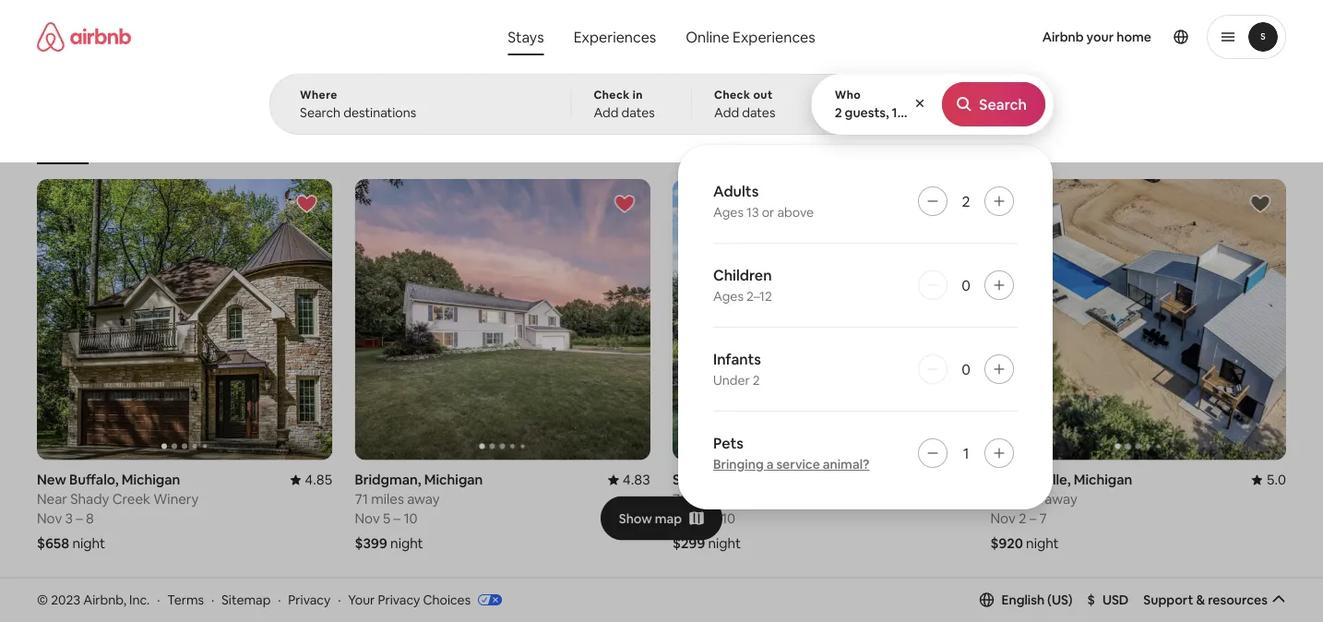Task type: vqa. For each thing, say whether or not it's contained in the screenshot.


Task type: locate. For each thing, give the bounding box(es) containing it.
72 up map
[[673, 490, 688, 508]]

10 down bringing
[[722, 509, 736, 527]]

3 – from the left
[[712, 509, 719, 527]]

nov inside "stevensville, michigan 72 miles away nov 2 – 7 $920 night"
[[991, 509, 1016, 527]]

1 horizontal spatial 5
[[701, 509, 709, 527]]

add for check in add dates
[[594, 104, 619, 121]]

1 inside who 2 guests, 1 pet
[[892, 104, 898, 121]]

4 · from the left
[[338, 591, 341, 608]]

0 vertical spatial 0
[[962, 276, 971, 294]]

72 inside "stevensville, michigan 72 miles away nov 2 – 7 $920 night"
[[991, 490, 1006, 508]]

10 for $399
[[404, 509, 418, 527]]

3
[[65, 509, 73, 527]]

2 miles from the left
[[691, 490, 724, 508]]

· right inc.
[[157, 591, 160, 608]]

support & resources
[[1144, 591, 1268, 608]]

5 up '$299'
[[701, 509, 709, 527]]

1 horizontal spatial 1
[[963, 444, 970, 462]]

your
[[348, 591, 375, 608]]

8
[[86, 509, 94, 527]]

2 check from the left
[[714, 88, 751, 102]]

2 72 from the left
[[991, 490, 1006, 508]]

10 down bridgman,
[[404, 509, 418, 527]]

1 vertical spatial 0
[[962, 360, 971, 378]]

5
[[383, 509, 391, 527], [701, 509, 709, 527]]

2 5 from the left
[[701, 509, 709, 527]]

0 horizontal spatial experiences
[[574, 27, 657, 46]]

1 vertical spatial ages
[[714, 288, 744, 305]]

72 for 5
[[673, 490, 688, 508]]

check left out
[[714, 88, 751, 102]]

privacy
[[288, 591, 331, 608], [378, 591, 420, 608]]

– for $920
[[1030, 509, 1037, 527]]

out
[[754, 88, 773, 102]]

michigan inside bridgman, michigan 71 miles away nov 5 – 10 $399 night
[[424, 471, 483, 489]]

· left the privacy link in the left bottom of the page
[[278, 591, 281, 608]]

1 experiences from the left
[[574, 27, 657, 46]]

away inside "stevensville, michigan 72 miles away nov 2 – 7 $920 night"
[[1045, 490, 1078, 508]]

add inside check in add dates
[[594, 104, 619, 121]]

stevensville, inside stevensville, michigan 72 miles away nov 5 – 10 $299 night
[[673, 471, 753, 489]]

0 horizontal spatial privacy
[[288, 591, 331, 608]]

miles down bringing
[[691, 490, 724, 508]]

nov
[[37, 509, 62, 527], [355, 509, 380, 527], [673, 509, 698, 527], [991, 509, 1016, 527]]

stevensville, up 7
[[991, 471, 1071, 489]]

– right map
[[712, 509, 719, 527]]

nov for $399
[[355, 509, 380, 527]]

5 up the $399
[[383, 509, 391, 527]]

1 horizontal spatial dates
[[742, 104, 776, 121]]

7
[[1040, 509, 1047, 527]]

your privacy choices link
[[348, 591, 502, 609]]

experiences up in
[[574, 27, 657, 46]]

4 – from the left
[[1030, 509, 1037, 527]]

1 · from the left
[[157, 591, 160, 608]]

children
[[714, 265, 772, 284]]

$658
[[37, 534, 69, 552]]

4 michigan from the left
[[1074, 471, 1133, 489]]

1 ages from the top
[[714, 204, 744, 221]]

1 horizontal spatial add
[[714, 104, 740, 121]]

add inside check out add dates
[[714, 104, 740, 121]]

group
[[37, 92, 992, 164], [37, 179, 333, 460], [355, 179, 651, 460], [673, 179, 969, 460], [991, 179, 1287, 460], [37, 589, 333, 622], [355, 589, 651, 622], [673, 589, 969, 622], [673, 589, 969, 622], [991, 589, 1287, 622]]

5.0
[[1267, 471, 1287, 489]]

2 night from the left
[[391, 534, 423, 552]]

72 inside stevensville, michigan 72 miles away nov 5 – 10 $299 night
[[673, 490, 688, 508]]

4 nov from the left
[[991, 509, 1016, 527]]

stevensville, inside "stevensville, michigan 72 miles away nov 2 – 7 $920 night"
[[991, 471, 1071, 489]]

pools
[[963, 137, 992, 151]]

stevensville, down pets
[[673, 471, 753, 489]]

1 horizontal spatial away
[[727, 490, 760, 508]]

1 horizontal spatial experiences
[[733, 27, 816, 46]]

1 horizontal spatial privacy
[[378, 591, 420, 608]]

miles
[[371, 490, 404, 508], [691, 490, 724, 508], [1009, 490, 1042, 508]]

dates down in
[[622, 104, 655, 121]]

ages
[[714, 204, 744, 221], [714, 288, 744, 305]]

1 check from the left
[[594, 88, 630, 102]]

5 inside bridgman, michigan 71 miles away nov 5 – 10 $399 night
[[383, 509, 391, 527]]

4.83
[[623, 471, 651, 489]]

nov down 71
[[355, 509, 380, 527]]

2 left 7
[[1019, 509, 1027, 527]]

1 72 from the left
[[673, 490, 688, 508]]

pet
[[901, 104, 922, 121]]

2 10 from the left
[[722, 509, 736, 527]]

adults ages 13 or above
[[714, 181, 814, 221]]

2
[[835, 104, 842, 121], [962, 192, 971, 210], [753, 372, 760, 389], [1019, 509, 1027, 527]]

2 right under
[[753, 372, 760, 389]]

2 add from the left
[[714, 104, 740, 121]]

1 horizontal spatial check
[[714, 88, 751, 102]]

dates down out
[[742, 104, 776, 121]]

4.83 out of 5 average rating image
[[608, 471, 651, 489]]

night
[[72, 534, 105, 552], [391, 534, 423, 552], [708, 534, 741, 552], [1027, 534, 1059, 552]]

0 horizontal spatial 5
[[383, 509, 391, 527]]

your
[[1087, 29, 1114, 45]]

1 miles from the left
[[371, 490, 404, 508]]

10 inside stevensville, michigan 72 miles away nov 5 – 10 $299 night
[[722, 509, 736, 527]]

away
[[407, 490, 440, 508], [727, 490, 760, 508], [1045, 490, 1078, 508]]

– left 7
[[1030, 509, 1037, 527]]

3 miles from the left
[[1009, 490, 1042, 508]]

night for stevensville, michigan 72 miles away nov 5 – 10 $299 night
[[708, 534, 741, 552]]

bridgman, michigan 71 miles away nov 5 – 10 $399 night
[[355, 471, 483, 552]]

night inside bridgman, michigan 71 miles away nov 5 – 10 $399 night
[[391, 534, 423, 552]]

check
[[594, 88, 630, 102], [714, 88, 751, 102]]

$299
[[673, 534, 705, 552]]

0 horizontal spatial add
[[594, 104, 619, 121]]

0 horizontal spatial stevensville,
[[673, 471, 753, 489]]

night inside "stevensville, michigan 72 miles away nov 2 – 7 $920 night"
[[1027, 534, 1059, 552]]

–
[[76, 509, 83, 527], [394, 509, 401, 527], [712, 509, 719, 527], [1030, 509, 1037, 527]]

nov up '$299'
[[673, 509, 698, 527]]

away up 7
[[1045, 490, 1078, 508]]

miles inside bridgman, michigan 71 miles away nov 5 – 10 $399 night
[[371, 490, 404, 508]]

remove from wishlist: new buffalo, michigan image
[[296, 193, 318, 215]]

0 vertical spatial ages
[[714, 204, 744, 221]]

1 horizontal spatial miles
[[691, 490, 724, 508]]

nov inside bridgman, michigan 71 miles away nov 5 – 10 $399 night
[[355, 509, 380, 527]]

michigan inside "stevensville, michigan 72 miles away nov 2 – 7 $920 night"
[[1074, 471, 1133, 489]]

english
[[1002, 591, 1045, 608]]

dates for check in add dates
[[622, 104, 655, 121]]

nov left 3
[[37, 509, 62, 527]]

night for bridgman, michigan 71 miles away nov 5 – 10 $399 night
[[391, 534, 423, 552]]

miles down bridgman,
[[371, 490, 404, 508]]

0 horizontal spatial check
[[594, 88, 630, 102]]

5 inside stevensville, michigan 72 miles away nov 5 – 10 $299 night
[[701, 509, 709, 527]]

2 down who
[[835, 104, 842, 121]]

72 up $920
[[991, 490, 1006, 508]]

1 nov from the left
[[37, 509, 62, 527]]

3 michigan from the left
[[756, 471, 815, 489]]

1 horizontal spatial 72
[[991, 490, 1006, 508]]

night right '$299'
[[708, 534, 741, 552]]

michigan inside stevensville, michigan 72 miles away nov 5 – 10 $299 night
[[756, 471, 815, 489]]

support
[[1144, 591, 1194, 608]]

1 0 from the top
[[962, 276, 971, 294]]

0 horizontal spatial away
[[407, 490, 440, 508]]

sitemap link
[[222, 591, 271, 608]]

a
[[767, 456, 774, 473]]

0 horizontal spatial 1
[[892, 104, 898, 121]]

check inside check in add dates
[[594, 88, 630, 102]]

miles up 7
[[1009, 490, 1042, 508]]

miles inside stevensville, michigan 72 miles away nov 5 – 10 $299 night
[[691, 490, 724, 508]]

1
[[892, 104, 898, 121], [963, 444, 970, 462]]

nov inside new buffalo, michigan near shady creek winery nov 3 – 8 $658 night
[[37, 509, 62, 527]]

1 dates from the left
[[622, 104, 655, 121]]

dates
[[622, 104, 655, 121], [742, 104, 776, 121]]

· left your
[[338, 591, 341, 608]]

ages for adults
[[714, 204, 744, 221]]

4.85
[[305, 471, 333, 489]]

0 horizontal spatial 10
[[404, 509, 418, 527]]

stays tab panel
[[270, 74, 1054, 510]]

privacy link
[[288, 591, 331, 608]]

away inside bridgman, michigan 71 miles away nov 5 – 10 $399 night
[[407, 490, 440, 508]]

guests,
[[845, 104, 889, 121]]

choices
[[423, 591, 471, 608]]

nov inside stevensville, michigan 72 miles away nov 5 – 10 $299 night
[[673, 509, 698, 527]]

1 michigan from the left
[[122, 471, 180, 489]]

– inside stevensville, michigan 72 miles away nov 5 – 10 $299 night
[[712, 509, 719, 527]]

dates inside check in add dates
[[622, 104, 655, 121]]

– right 3
[[76, 509, 83, 527]]

1 5 from the left
[[383, 509, 391, 527]]

michigan for bridgman, michigan 71 miles away nov 5 – 10 $399 night
[[424, 471, 483, 489]]

homes
[[768, 137, 804, 151]]

bridgman,
[[355, 471, 422, 489]]

1 away from the left
[[407, 490, 440, 508]]

remove from wishlist: bridgman, michigan image
[[296, 603, 318, 622]]

airbnb,
[[83, 591, 126, 608]]

3 night from the left
[[708, 534, 741, 552]]

check inside check out add dates
[[714, 88, 751, 102]]

miles for $299
[[691, 490, 724, 508]]

away inside stevensville, michigan 72 miles away nov 5 – 10 $299 night
[[727, 490, 760, 508]]

· right terms link at bottom left
[[211, 591, 214, 608]]

miles for $399
[[371, 490, 404, 508]]

2 ages from the top
[[714, 288, 744, 305]]

stevensville, michigan 72 miles away nov 2 – 7 $920 night
[[991, 471, 1133, 552]]

add to wishlist: stevensville, michigan image
[[932, 193, 954, 215]]

check for check in add dates
[[594, 88, 630, 102]]

ages inside adults ages 13 or above
[[714, 204, 744, 221]]

night right the $399
[[391, 534, 423, 552]]

4 night from the left
[[1027, 534, 1059, 552]]

2 nov from the left
[[355, 509, 380, 527]]

terms
[[167, 591, 204, 608]]

72
[[673, 490, 688, 508], [991, 490, 1006, 508]]

$
[[1088, 591, 1096, 608]]

10 for $299
[[722, 509, 736, 527]]

2 inside "stevensville, michigan 72 miles away nov 2 – 7 $920 night"
[[1019, 509, 1027, 527]]

1 – from the left
[[76, 509, 83, 527]]

1 10 from the left
[[404, 509, 418, 527]]

5 for $399
[[383, 509, 391, 527]]

michigan inside new buffalo, michigan near shady creek winery nov 3 – 8 $658 night
[[122, 471, 180, 489]]

night inside stevensville, michigan 72 miles away nov 5 – 10 $299 night
[[708, 534, 741, 552]]

resources
[[1208, 591, 1268, 608]]

0 horizontal spatial dates
[[622, 104, 655, 121]]

2 inside infants under 2
[[753, 372, 760, 389]]

3 · from the left
[[278, 591, 281, 608]]

$920
[[991, 534, 1024, 552]]

2 – from the left
[[394, 509, 401, 527]]

None search field
[[270, 0, 1054, 510]]

10 inside bridgman, michigan 71 miles away nov 5 – 10 $399 night
[[404, 509, 418, 527]]

– down bridgman,
[[394, 509, 401, 527]]

ages inside children ages 2–12
[[714, 288, 744, 305]]

stevensville, for 5
[[673, 471, 753, 489]]

0 horizontal spatial miles
[[371, 490, 404, 508]]

13
[[747, 204, 759, 221]]

0 vertical spatial 1
[[892, 104, 898, 121]]

1 stevensville, from the left
[[673, 471, 753, 489]]

2 horizontal spatial miles
[[1009, 490, 1042, 508]]

add
[[594, 104, 619, 121], [714, 104, 740, 121]]

experiences
[[574, 27, 657, 46], [733, 27, 816, 46]]

1 horizontal spatial 10
[[722, 509, 736, 527]]

animal?
[[823, 456, 870, 473]]

check left in
[[594, 88, 630, 102]]

night down 8
[[72, 534, 105, 552]]

©
[[37, 591, 48, 608]]

ages down adults
[[714, 204, 744, 221]]

night down 7
[[1027, 534, 1059, 552]]

1 add from the left
[[594, 104, 619, 121]]

2 stevensville, from the left
[[991, 471, 1071, 489]]

michigan
[[122, 471, 180, 489], [424, 471, 483, 489], [756, 471, 815, 489], [1074, 471, 1133, 489]]

0
[[962, 276, 971, 294], [962, 360, 971, 378]]

privacy left your
[[288, 591, 331, 608]]

– inside "stevensville, michigan 72 miles away nov 2 – 7 $920 night"
[[1030, 509, 1037, 527]]

stevensville,
[[673, 471, 753, 489], [991, 471, 1071, 489]]

away down bringing
[[727, 490, 760, 508]]

miles inside "stevensville, michigan 72 miles away nov 2 – 7 $920 night"
[[1009, 490, 1042, 508]]

buffalo,
[[69, 471, 119, 489]]

new
[[37, 471, 66, 489]]

near
[[37, 490, 67, 508]]

children ages 2–12
[[714, 265, 772, 305]]

michigan for stevensville, michigan 72 miles away nov 2 – 7 $920 night
[[1074, 471, 1133, 489]]

nov up $920
[[991, 509, 1016, 527]]

2 horizontal spatial away
[[1045, 490, 1078, 508]]

dates inside check out add dates
[[742, 104, 776, 121]]

1 horizontal spatial stevensville,
[[991, 471, 1071, 489]]

stays
[[508, 27, 544, 46]]

3 away from the left
[[1045, 490, 1078, 508]]

infants under 2
[[714, 349, 761, 389]]

1 night from the left
[[72, 534, 105, 552]]

experiences up out
[[733, 27, 816, 46]]

ages down children at top right
[[714, 288, 744, 305]]

english (us)
[[1002, 591, 1073, 608]]

0 horizontal spatial 72
[[673, 490, 688, 508]]

none search field containing stays
[[270, 0, 1054, 510]]

3 nov from the left
[[673, 509, 698, 527]]

2 dates from the left
[[742, 104, 776, 121]]

away down bridgman,
[[407, 490, 440, 508]]

2 0 from the top
[[962, 360, 971, 378]]

2 away from the left
[[727, 490, 760, 508]]

2 michigan from the left
[[424, 471, 483, 489]]

privacy right your
[[378, 591, 420, 608]]

– inside bridgman, michigan 71 miles away nov 5 – 10 $399 night
[[394, 509, 401, 527]]



Task type: describe. For each thing, give the bounding box(es) containing it.
add for check out add dates
[[714, 104, 740, 121]]

or
[[762, 204, 775, 221]]

under
[[714, 372, 750, 389]]

nov for $299
[[673, 509, 698, 527]]

71
[[355, 490, 368, 508]]

amazing
[[914, 137, 961, 151]]

online experiences
[[686, 27, 816, 46]]

tiny
[[744, 137, 766, 151]]

ages for children
[[714, 288, 744, 305]]

miles for $920
[[1009, 490, 1042, 508]]

5 for $299
[[701, 509, 709, 527]]

show map button
[[601, 496, 723, 541]]

online
[[686, 27, 730, 46]]

stays button
[[493, 18, 559, 55]]

sitemap
[[222, 591, 271, 608]]

away for $299
[[727, 490, 760, 508]]

pets bringing a service animal?
[[714, 433, 870, 473]]

bringing a service animal? button
[[714, 456, 870, 473]]

2 privacy from the left
[[378, 591, 420, 608]]

add to wishlist: michiana, michigan image
[[1250, 603, 1272, 622]]

terms link
[[167, 591, 204, 608]]

4.85 out of 5 average rating image
[[290, 471, 333, 489]]

above
[[778, 204, 814, 221]]

night for stevensville, michigan 72 miles away nov 2 – 7 $920 night
[[1027, 534, 1059, 552]]

© 2023 airbnb, inc. ·
[[37, 591, 160, 608]]

online experiences link
[[671, 18, 830, 55]]

amazing pools
[[914, 137, 992, 151]]

support & resources button
[[1144, 591, 1287, 608]]

airbnb your home link
[[1032, 18, 1163, 56]]

2 experiences from the left
[[733, 27, 816, 46]]

profile element
[[847, 0, 1287, 74]]

group containing omg!
[[37, 92, 992, 164]]

show map
[[619, 510, 682, 527]]

check for check out add dates
[[714, 88, 751, 102]]

– for $299
[[712, 509, 719, 527]]

$ usd
[[1088, 591, 1129, 608]]

who
[[835, 88, 861, 102]]

winery
[[153, 490, 199, 508]]

1 privacy from the left
[[288, 591, 331, 608]]

map
[[655, 510, 682, 527]]

2023
[[51, 591, 80, 608]]

– inside new buffalo, michigan near shady creek winery nov 3 – 8 $658 night
[[76, 509, 83, 527]]

0 for infants
[[962, 360, 971, 378]]

airbnb
[[1043, 29, 1084, 45]]

home
[[1117, 29, 1152, 45]]

usd
[[1103, 591, 1129, 608]]

nov for $920
[[991, 509, 1016, 527]]

creek
[[112, 490, 150, 508]]

2 inside who 2 guests, 1 pet
[[835, 104, 842, 121]]

(us)
[[1048, 591, 1073, 608]]

what can we help you find? tab list
[[493, 18, 671, 55]]

add to wishlist: stevensville, michigan image
[[1250, 193, 1272, 215]]

michigan for stevensville, michigan 72 miles away nov 5 – 10 $299 night
[[756, 471, 815, 489]]

0 for children
[[962, 276, 971, 294]]

service
[[777, 456, 820, 473]]

pets
[[714, 433, 744, 452]]

infants
[[714, 349, 761, 368]]

in
[[633, 88, 643, 102]]

&
[[1197, 591, 1206, 608]]

english (us) button
[[980, 591, 1073, 608]]

inc.
[[129, 591, 150, 608]]

omg!
[[674, 137, 704, 151]]

new buffalo, michigan near shady creek winery nov 3 – 8 $658 night
[[37, 471, 199, 552]]

night inside new buffalo, michigan near shady creek winery nov 3 – 8 $658 night
[[72, 534, 105, 552]]

1 vertical spatial 1
[[963, 444, 970, 462]]

2 right add to wishlist: stevensville, michigan image
[[962, 192, 971, 210]]

adults
[[714, 181, 759, 200]]

bringing
[[714, 456, 764, 473]]

Where field
[[300, 104, 541, 121]]

terms · sitemap · privacy ·
[[167, 591, 341, 608]]

where
[[300, 88, 338, 102]]

2 · from the left
[[211, 591, 214, 608]]

dates for check out add dates
[[742, 104, 776, 121]]

2–12
[[747, 288, 772, 305]]

check in add dates
[[594, 88, 655, 121]]

stevensville, michigan 72 miles away nov 5 – 10 $299 night
[[673, 471, 815, 552]]

5.0 out of 5 average rating image
[[1252, 471, 1287, 489]]

show
[[619, 510, 652, 527]]

stevensville, for 2
[[991, 471, 1071, 489]]

away for $920
[[1045, 490, 1078, 508]]

shady
[[70, 490, 109, 508]]

remove from wishlist: bridgman, michigan image
[[614, 193, 636, 215]]

experiences button
[[559, 18, 671, 55]]

your privacy choices
[[348, 591, 471, 608]]

trending
[[836, 137, 882, 151]]

$399
[[355, 534, 388, 552]]

72 for 2
[[991, 490, 1006, 508]]

tiny homes
[[744, 137, 804, 151]]

experiences inside button
[[574, 27, 657, 46]]

airbnb your home
[[1043, 29, 1152, 45]]

away for $399
[[407, 490, 440, 508]]

who 2 guests, 1 pet
[[835, 88, 922, 121]]

check out add dates
[[714, 88, 776, 121]]

– for $399
[[394, 509, 401, 527]]



